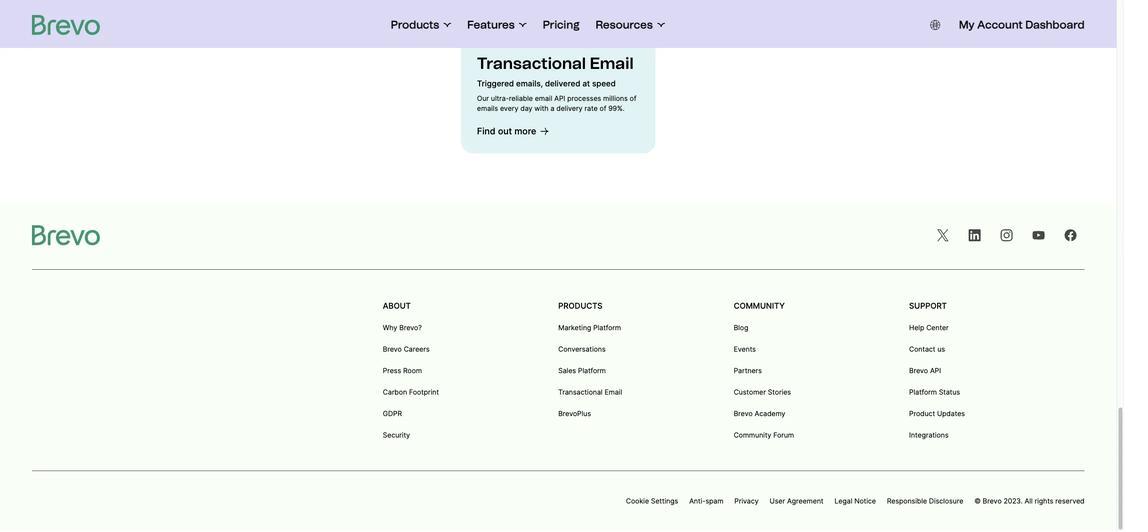 Task type: describe. For each thing, give the bounding box(es) containing it.
reserved
[[1056, 497, 1085, 505]]

linkedin image
[[969, 229, 981, 241]]

0 vertical spatial transactional
[[477, 54, 586, 73]]

resources link
[[596, 18, 665, 32]]

user agreement link
[[770, 496, 824, 506]]

support
[[909, 301, 947, 311]]

notice
[[854, 497, 876, 505]]

sales
[[558, 366, 576, 375]]

integrations
[[909, 431, 949, 439]]

help center link
[[909, 323, 949, 333]]

conversations
[[558, 345, 606, 353]]

community
[[734, 431, 771, 439]]

conversations link
[[558, 344, 606, 354]]

speed
[[592, 78, 616, 88]]

privacy
[[735, 497, 759, 505]]

brevo academy link
[[734, 409, 786, 419]]

gdpr link
[[383, 409, 402, 419]]

youtube image
[[1033, 229, 1045, 241]]

1 vertical spatial of
[[600, 104, 606, 112]]

platform status link
[[909, 387, 960, 397]]

instagram image
[[1001, 229, 1013, 241]]

pricing
[[543, 18, 580, 31]]

brevo api
[[909, 366, 941, 375]]

anti-spam
[[689, 497, 724, 505]]

facebook image
[[1065, 229, 1077, 241]]

account
[[977, 18, 1023, 31]]

press room
[[383, 366, 422, 375]]

footprint
[[409, 388, 439, 396]]

why
[[383, 323, 397, 332]]

ultra-
[[491, 94, 509, 102]]

emails
[[477, 104, 498, 112]]

features
[[467, 18, 515, 31]]

more
[[514, 126, 536, 136]]

find out more
[[477, 126, 536, 136]]

product
[[909, 409, 935, 418]]

about
[[383, 301, 411, 311]]

brevo academy
[[734, 409, 786, 418]]

millions
[[603, 94, 628, 102]]

© brevo 2023. all rights reserved
[[974, 497, 1085, 505]]

partners link
[[734, 366, 762, 376]]

features link
[[467, 18, 527, 32]]

sales platform
[[558, 366, 606, 375]]

security link
[[383, 430, 410, 440]]

1 vertical spatial transactional email
[[558, 388, 622, 396]]

legal notice
[[835, 497, 876, 505]]

room
[[403, 366, 422, 375]]

product updates link
[[909, 409, 965, 419]]

stories
[[768, 388, 791, 396]]

my account dashboard link
[[959, 18, 1085, 32]]

resources
[[596, 18, 653, 31]]

pricing link
[[543, 18, 580, 32]]

updates
[[937, 409, 965, 418]]

sales platform link
[[558, 366, 606, 376]]

marketing platform link
[[558, 323, 621, 333]]

every
[[500, 104, 519, 112]]

2 vertical spatial platform
[[909, 388, 937, 396]]

rate
[[585, 104, 598, 112]]

platform status
[[909, 388, 960, 396]]

delivery
[[556, 104, 583, 112]]

carbon footprint
[[383, 388, 439, 396]]

press
[[383, 366, 401, 375]]

1 brevo image from the top
[[32, 15, 100, 35]]

community
[[734, 301, 785, 311]]

community forum link
[[734, 430, 794, 440]]

press room link
[[383, 366, 422, 376]]

brevo api link
[[909, 366, 941, 376]]

0 vertical spatial transactional email
[[477, 54, 634, 73]]

twitter image
[[937, 229, 949, 241]]

our
[[477, 94, 489, 102]]

why brevo? link
[[383, 323, 422, 333]]

contact us link
[[909, 344, 945, 354]]

dashboard
[[1026, 18, 1085, 31]]

products link
[[391, 18, 451, 32]]

customer
[[734, 388, 766, 396]]

1 vertical spatial transactional
[[558, 388, 603, 396]]

contact
[[909, 345, 936, 353]]

platform for sales platform
[[578, 366, 606, 375]]

contact us
[[909, 345, 945, 353]]

brevo careers link
[[383, 344, 430, 354]]



Task type: vqa. For each thing, say whether or not it's contained in the screenshot.
. in . The team has not only set up automated workflows for newsletters and confirmation emails, but has also created additional scenarios, such as abandoned shopping cart alerts. If customers place a product in an online store's shopping cart but leave the site without buying the product immediately, they receive an automated email the following day. This reminds them to complete their purchase and displays the product they selected in the email. The email also includes a direct link to the corresponding shopping cart so that the recipient can complete their purchase quickly and easily. The SwissCommerce team uses Shopware data to do this, which is why it was vital to integrate this tool.
no



Task type: locate. For each thing, give the bounding box(es) containing it.
emails,
[[516, 78, 543, 88]]

platform down brevo api link
[[909, 388, 937, 396]]

carbon
[[383, 388, 407, 396]]

email
[[535, 94, 552, 102]]

carbon footprint link
[[383, 387, 439, 397]]

email
[[590, 54, 634, 73], [605, 388, 622, 396]]

settings
[[651, 497, 678, 505]]

cookie settings link
[[626, 496, 678, 506]]

of right rate
[[600, 104, 606, 112]]

legal
[[835, 497, 853, 505]]

why brevo?
[[383, 323, 422, 332]]

cookie
[[626, 497, 649, 505]]

triggered emails, delivered at speed
[[477, 78, 616, 88]]

products
[[391, 18, 439, 31]]

1 horizontal spatial of
[[630, 94, 637, 102]]

blog link
[[734, 323, 748, 333]]

agreement
[[787, 497, 824, 505]]

day
[[520, 104, 533, 112]]

marketing platform
[[558, 323, 621, 332]]

brevoplus link
[[558, 409, 591, 419]]

1 vertical spatial brevo image
[[32, 225, 100, 245]]

customer stories
[[734, 388, 791, 396]]

1 vertical spatial api
[[930, 366, 941, 375]]

customer stories link
[[734, 387, 791, 397]]

brevo for brevo api
[[909, 366, 928, 375]]

of right millions
[[630, 94, 637, 102]]

brevo?
[[399, 323, 422, 332]]

platform up transactional email link
[[578, 366, 606, 375]]

brevo down contact
[[909, 366, 928, 375]]

rights
[[1035, 497, 1054, 505]]

0 horizontal spatial of
[[600, 104, 606, 112]]

find
[[477, 126, 496, 136]]

anti-spam link
[[689, 496, 724, 506]]

0 vertical spatial platform
[[593, 323, 621, 332]]

brevo image
[[32, 15, 100, 35], [32, 225, 100, 245]]

api up a
[[554, 94, 565, 102]]

transactional email
[[477, 54, 634, 73], [558, 388, 622, 396]]

transactional email down sales platform link
[[558, 388, 622, 396]]

cookie settings
[[626, 497, 678, 505]]

0 vertical spatial email
[[590, 54, 634, 73]]

brevo right the ©
[[983, 497, 1002, 505]]

brevo for brevo academy
[[734, 409, 753, 418]]

email down sales platform link
[[605, 388, 622, 396]]

forum
[[773, 431, 794, 439]]

transactional down sales platform link
[[558, 388, 603, 396]]

responsible disclosure
[[887, 497, 964, 505]]

platform
[[593, 323, 621, 332], [578, 366, 606, 375], [909, 388, 937, 396]]

product updates
[[909, 409, 965, 418]]

brevo careers
[[383, 345, 430, 353]]

button image
[[930, 20, 940, 30]]

marketing
[[558, 323, 591, 332]]

disclosure
[[929, 497, 964, 505]]

0 vertical spatial of
[[630, 94, 637, 102]]

brevo for brevo careers
[[383, 345, 402, 353]]

api inside our ultra-reliable email api processes millions of emails every day with a delivery rate of 99%.
[[554, 94, 565, 102]]

api up the platform status
[[930, 366, 941, 375]]

platform right marketing on the bottom of page
[[593, 323, 621, 332]]

careers
[[404, 345, 430, 353]]

security
[[383, 431, 410, 439]]

help
[[909, 323, 924, 332]]

responsible disclosure link
[[887, 496, 964, 506]]

out
[[498, 126, 512, 136]]

0 horizontal spatial api
[[554, 94, 565, 102]]

api
[[554, 94, 565, 102], [930, 366, 941, 375]]

blog
[[734, 323, 748, 332]]

academy
[[755, 409, 786, 418]]

brevo up press
[[383, 345, 402, 353]]

0 vertical spatial brevo image
[[32, 15, 100, 35]]

transactional up the emails,
[[477, 54, 586, 73]]

brevo down customer
[[734, 409, 753, 418]]

email up speed at the top of the page
[[590, 54, 634, 73]]

1 horizontal spatial api
[[930, 366, 941, 375]]

my account dashboard
[[959, 18, 1085, 31]]

2 brevo image from the top
[[32, 225, 100, 245]]

at
[[583, 78, 590, 88]]

of
[[630, 94, 637, 102], [600, 104, 606, 112]]

user agreement
[[770, 497, 824, 505]]

reliable
[[509, 94, 533, 102]]

events
[[734, 345, 756, 353]]

gdpr
[[383, 409, 402, 418]]

platform for marketing platform
[[593, 323, 621, 332]]

delivered
[[545, 78, 580, 88]]

spam
[[706, 497, 724, 505]]

0 vertical spatial api
[[554, 94, 565, 102]]

home hero image image
[[508, 0, 608, 37]]

products
[[558, 301, 603, 311]]

center
[[926, 323, 949, 332]]

integrations link
[[909, 430, 949, 440]]

1 vertical spatial email
[[605, 388, 622, 396]]

transactional email up delivered
[[477, 54, 634, 73]]

status
[[939, 388, 960, 396]]

community forum
[[734, 431, 794, 439]]

99%.
[[608, 104, 625, 112]]

user
[[770, 497, 785, 505]]

transactional
[[477, 54, 586, 73], [558, 388, 603, 396]]

with
[[534, 104, 549, 112]]

partners
[[734, 366, 762, 375]]

triggered
[[477, 78, 514, 88]]

©
[[974, 497, 981, 505]]

us
[[938, 345, 945, 353]]

1 vertical spatial platform
[[578, 366, 606, 375]]

events link
[[734, 344, 756, 354]]



